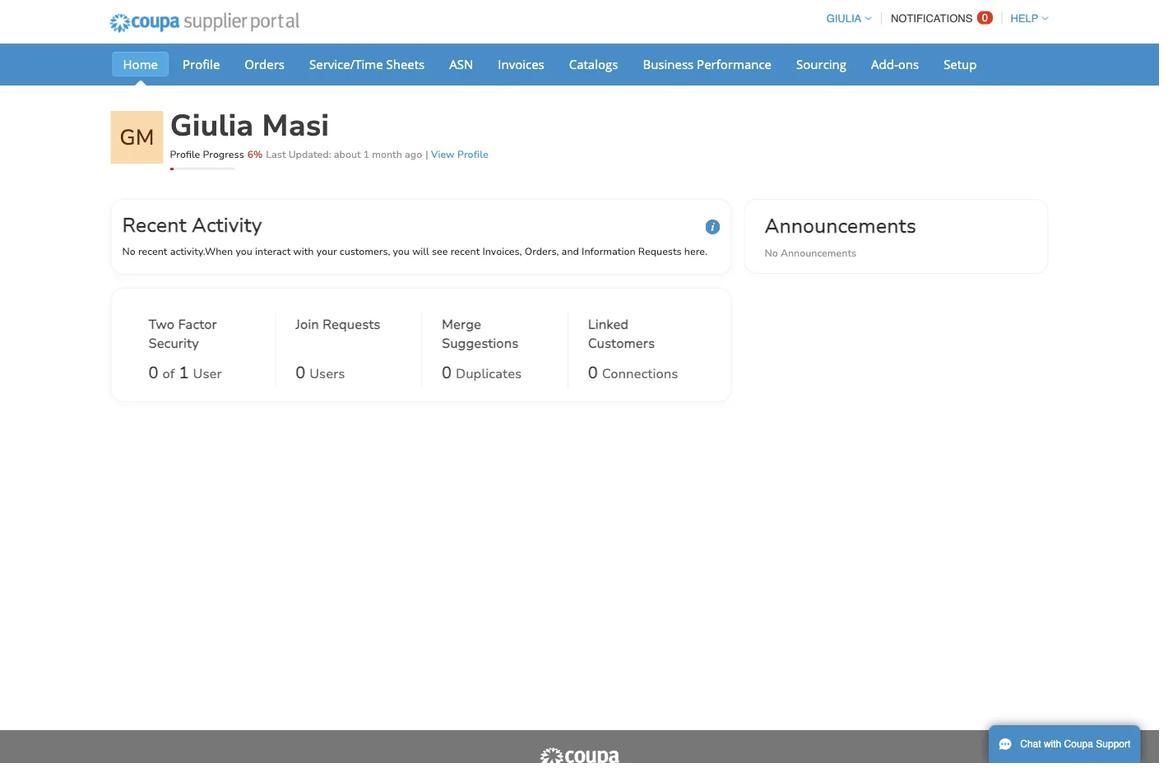 Task type: describe. For each thing, give the bounding box(es) containing it.
linked customers
[[588, 316, 655, 352]]

0 horizontal spatial coupa supplier portal image
[[98, 2, 310, 44]]

chat with coupa support
[[1020, 739, 1131, 750]]

service/time
[[309, 56, 383, 72]]

masi
[[262, 106, 329, 146]]

sourcing
[[796, 56, 847, 72]]

customers
[[588, 334, 655, 352]]

setup link
[[933, 52, 988, 77]]

giulia link
[[819, 12, 871, 25]]

performance
[[697, 56, 772, 72]]

two factor security link
[[148, 315, 255, 356]]

recent activity
[[122, 211, 262, 239]]

0 for 0 connections
[[588, 362, 598, 384]]

ons
[[898, 56, 919, 72]]

business
[[643, 56, 694, 72]]

catalogs
[[569, 56, 618, 72]]

gm image
[[111, 111, 163, 164]]

duplicates
[[456, 365, 522, 383]]

business performance
[[643, 56, 772, 72]]

notifications
[[891, 12, 973, 25]]

navigation containing notifications 0
[[819, 2, 1048, 35]]

interact
[[255, 245, 291, 258]]

help
[[1011, 12, 1039, 25]]

asn link
[[439, 52, 484, 77]]

additional information image
[[705, 220, 720, 234]]

support
[[1096, 739, 1131, 750]]

two
[[148, 316, 175, 333]]

linked customers link
[[588, 315, 694, 356]]

0 vertical spatial requests
[[638, 245, 682, 258]]

security
[[148, 334, 199, 352]]

view profile link
[[431, 148, 489, 161]]

sheets
[[386, 56, 425, 72]]

asn
[[449, 56, 473, 72]]

ago
[[405, 148, 422, 161]]

orders,
[[525, 245, 559, 258]]

and
[[562, 245, 579, 258]]

two factor security
[[148, 316, 217, 352]]

last
[[266, 148, 286, 161]]

1 vertical spatial coupa supplier portal image
[[538, 747, 621, 763]]

announcements inside announcements no announcements
[[781, 246, 857, 259]]

with inside button
[[1044, 739, 1061, 750]]

join
[[296, 316, 319, 333]]

1 inside giulia masi profile progress 6% last updated: about 1 month ago | view profile
[[363, 148, 369, 161]]

0 horizontal spatial no
[[122, 245, 136, 258]]

giulia masi profile progress 6% last updated: about 1 month ago | view profile
[[170, 106, 489, 161]]

linked
[[588, 316, 629, 333]]

updated:
[[288, 148, 331, 161]]

service/time sheets
[[309, 56, 425, 72]]

activity
[[192, 211, 262, 239]]

about
[[334, 148, 361, 161]]

profile left 'progress'
[[170, 148, 200, 161]]

profile right view
[[457, 148, 489, 161]]

connections
[[602, 365, 678, 383]]

invoices,
[[482, 245, 522, 258]]

giulia for giulia
[[826, 12, 862, 25]]

6%
[[247, 148, 263, 161]]

view
[[431, 148, 455, 161]]

1 vertical spatial requests
[[323, 316, 380, 333]]

0 connections
[[588, 362, 678, 384]]



Task type: locate. For each thing, give the bounding box(es) containing it.
will
[[412, 245, 429, 258]]

requests
[[638, 245, 682, 258], [323, 316, 380, 333]]

0 horizontal spatial requests
[[323, 316, 380, 333]]

service/time sheets link
[[299, 52, 435, 77]]

giulia up 'progress'
[[170, 106, 254, 146]]

0 vertical spatial coupa supplier portal image
[[98, 2, 310, 44]]

no
[[122, 245, 136, 258], [765, 246, 778, 259]]

0 for 0 of 1 user
[[148, 362, 158, 384]]

you right when
[[236, 245, 252, 258]]

with right chat
[[1044, 739, 1061, 750]]

2 you from the left
[[393, 245, 410, 258]]

suggestions
[[442, 334, 519, 352]]

join requests
[[296, 316, 380, 333]]

of
[[162, 365, 175, 383]]

no down recent
[[122, 245, 136, 258]]

1 recent from the left
[[138, 245, 167, 258]]

1 vertical spatial with
[[1044, 739, 1061, 750]]

merge suggestions link
[[442, 315, 548, 356]]

merge suggestions
[[442, 316, 519, 352]]

giulia up sourcing
[[826, 12, 862, 25]]

no recent activity. when you interact with your customers, you will see recent invoices, orders, and information requests here.
[[122, 245, 707, 258]]

1 right 'of'
[[179, 362, 189, 384]]

add-
[[871, 56, 898, 72]]

0 vertical spatial with
[[293, 245, 314, 258]]

navigation
[[819, 2, 1048, 35]]

home
[[123, 56, 158, 72]]

with left your
[[293, 245, 314, 258]]

chat
[[1020, 739, 1041, 750]]

factor
[[178, 316, 217, 333]]

requests left here.
[[638, 245, 682, 258]]

0 left users
[[296, 362, 305, 384]]

recent
[[122, 211, 186, 239]]

0
[[982, 12, 988, 24], [148, 362, 158, 384], [296, 362, 305, 384], [442, 362, 452, 384], [588, 362, 598, 384]]

no inside announcements no announcements
[[765, 246, 778, 259]]

business performance link
[[632, 52, 782, 77]]

giulia inside giulia masi profile progress 6% last updated: about 1 month ago | view profile
[[170, 106, 254, 146]]

1 horizontal spatial requests
[[638, 245, 682, 258]]

setup
[[944, 56, 977, 72]]

you left will
[[393, 245, 410, 258]]

when
[[205, 245, 233, 258]]

0 horizontal spatial recent
[[138, 245, 167, 258]]

0 left duplicates
[[442, 362, 452, 384]]

here.
[[684, 245, 707, 258]]

information
[[582, 245, 636, 258]]

recent
[[138, 245, 167, 258], [451, 245, 480, 258]]

invoices
[[498, 56, 544, 72]]

0 for 0 users
[[296, 362, 305, 384]]

0 left help
[[982, 12, 988, 24]]

0 horizontal spatial with
[[293, 245, 314, 258]]

coupa supplier portal image
[[98, 2, 310, 44], [538, 747, 621, 763]]

join requests link
[[296, 315, 380, 356]]

add-ons
[[871, 56, 919, 72]]

1 horizontal spatial no
[[765, 246, 778, 259]]

0 left 'of'
[[148, 362, 158, 384]]

recent down recent
[[138, 245, 167, 258]]

month
[[372, 148, 402, 161]]

1 horizontal spatial giulia
[[826, 12, 862, 25]]

users
[[310, 365, 345, 383]]

orders
[[245, 56, 285, 72]]

1 vertical spatial giulia
[[170, 106, 254, 146]]

0 of 1 user
[[148, 362, 222, 384]]

announcements no announcements
[[765, 212, 916, 259]]

|
[[425, 148, 428, 161]]

0 vertical spatial 1
[[363, 148, 369, 161]]

profile
[[183, 56, 220, 72], [170, 148, 200, 161], [457, 148, 489, 161]]

customers,
[[340, 245, 390, 258]]

progress
[[203, 148, 244, 161]]

0 vertical spatial announcements
[[765, 212, 916, 239]]

invoices link
[[487, 52, 555, 77]]

gm
[[120, 123, 154, 152]]

sourcing link
[[786, 52, 857, 77]]

0 down customers
[[588, 362, 598, 384]]

1
[[363, 148, 369, 161], [179, 362, 189, 384]]

0 vertical spatial giulia
[[826, 12, 862, 25]]

0 horizontal spatial you
[[236, 245, 252, 258]]

0 duplicates
[[442, 362, 522, 384]]

2 recent from the left
[[451, 245, 480, 258]]

recent right see
[[451, 245, 480, 258]]

giulia for giulia masi profile progress 6% last updated: about 1 month ago | view profile
[[170, 106, 254, 146]]

1 horizontal spatial coupa supplier portal image
[[538, 747, 621, 763]]

see
[[432, 245, 448, 258]]

0 inside notifications 0
[[982, 12, 988, 24]]

user
[[193, 365, 222, 383]]

orders link
[[234, 52, 295, 77]]

1 horizontal spatial with
[[1044, 739, 1061, 750]]

1 vertical spatial 1
[[179, 362, 189, 384]]

1 vertical spatial announcements
[[781, 246, 857, 259]]

notifications 0
[[891, 12, 988, 25]]

your
[[316, 245, 337, 258]]

1 you from the left
[[236, 245, 252, 258]]

activity.
[[170, 245, 205, 258]]

profile right home on the top left
[[183, 56, 220, 72]]

0 for 0 duplicates
[[442, 362, 452, 384]]

1 horizontal spatial 1
[[363, 148, 369, 161]]

coupa
[[1064, 739, 1093, 750]]

with
[[293, 245, 314, 258], [1044, 739, 1061, 750]]

1 right about
[[363, 148, 369, 161]]

help link
[[1003, 12, 1048, 25]]

0 horizontal spatial giulia
[[170, 106, 254, 146]]

add-ons link
[[860, 52, 930, 77]]

merge
[[442, 316, 481, 333]]

1 horizontal spatial recent
[[451, 245, 480, 258]]

announcements
[[765, 212, 916, 239], [781, 246, 857, 259]]

home link
[[112, 52, 169, 77]]

chat with coupa support button
[[989, 726, 1140, 763]]

you
[[236, 245, 252, 258], [393, 245, 410, 258]]

0 horizontal spatial 1
[[179, 362, 189, 384]]

giulia
[[826, 12, 862, 25], [170, 106, 254, 146]]

catalogs link
[[558, 52, 629, 77]]

1 horizontal spatial you
[[393, 245, 410, 258]]

profile link
[[172, 52, 231, 77]]

no right here.
[[765, 246, 778, 259]]

requests right join
[[323, 316, 380, 333]]

0 users
[[296, 362, 345, 384]]



Task type: vqa. For each thing, say whether or not it's contained in the screenshot.
option
no



